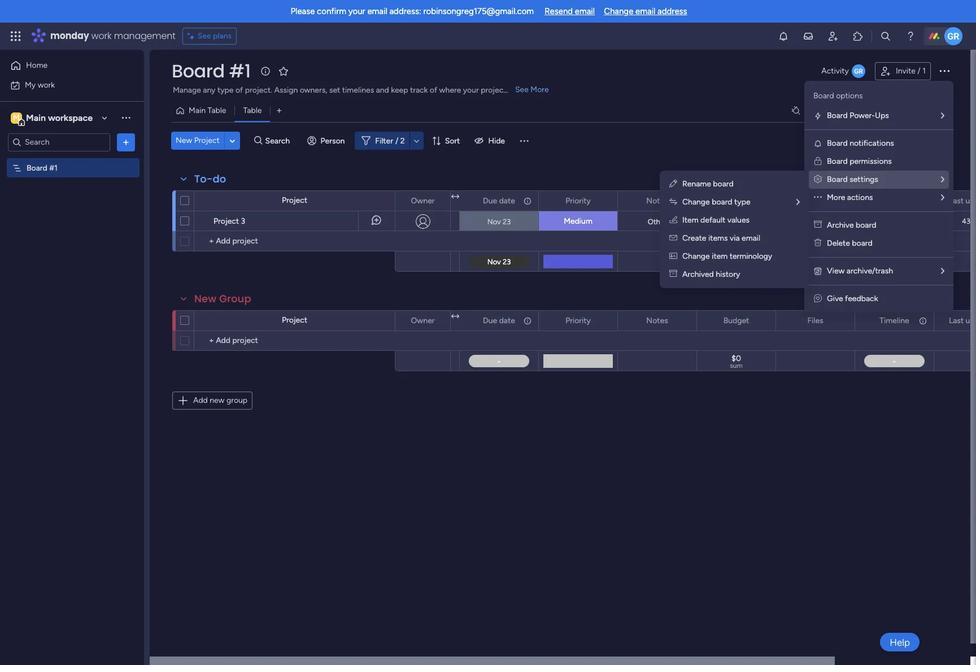 Task type: describe. For each thing, give the bounding box(es) containing it.
my work button
[[7, 76, 122, 94]]

upd for second last upd field
[[966, 316, 977, 325]]

archive board
[[827, 220, 877, 230]]

see for see plans
[[198, 31, 211, 41]]

43 m
[[962, 217, 977, 225]]

group
[[219, 292, 251, 306]]

sum for $0
[[730, 362, 743, 370]]

project up + add project text field
[[282, 196, 307, 205]]

stands.
[[509, 85, 534, 95]]

board for rename
[[713, 179, 734, 189]]

history
[[716, 270, 741, 279]]

Search field
[[263, 133, 296, 149]]

change item terminology
[[683, 251, 773, 261]]

$0 sum
[[730, 354, 743, 370]]

change email address
[[604, 6, 688, 16]]

$0
[[732, 354, 741, 363]]

column information image for due date
[[523, 316, 532, 325]]

see plans button
[[182, 28, 237, 45]]

Timeline field
[[877, 315, 913, 327]]

see more
[[515, 85, 549, 94]]

archive/trash
[[847, 266, 894, 276]]

select product image
[[10, 31, 21, 42]]

1 horizontal spatial your
[[463, 85, 479, 95]]

confirm
[[317, 6, 347, 16]]

address:
[[390, 6, 421, 16]]

actions
[[848, 193, 873, 202]]

2 of from the left
[[430, 85, 438, 95]]

new group
[[194, 292, 251, 306]]

hide
[[489, 136, 505, 146]]

workspace selection element
[[11, 111, 94, 126]]

board up the any
[[172, 58, 225, 84]]

permissions
[[850, 157, 892, 166]]

home
[[26, 60, 48, 70]]

dapulse archived image for archive board
[[814, 220, 822, 230]]

m
[[13, 113, 20, 122]]

filter
[[375, 136, 393, 146]]

new for new group
[[194, 292, 217, 306]]

2 notes field from the top
[[644, 315, 671, 327]]

to-
[[194, 172, 213, 186]]

1 files from the top
[[808, 196, 824, 205]]

project inside button
[[194, 136, 220, 145]]

2 priority field from the top
[[563, 315, 594, 327]]

delete board
[[827, 238, 873, 248]]

sum for $500
[[730, 262, 743, 270]]

robinsongreg175@gmail.com
[[424, 6, 534, 16]]

board right board power-ups icon
[[827, 111, 848, 120]]

item default values
[[683, 215, 750, 225]]

collapse board header image
[[942, 106, 951, 115]]

sort
[[445, 136, 460, 146]]

workspace
[[48, 112, 93, 123]]

/ for 1
[[918, 66, 921, 76]]

board options
[[814, 91, 863, 101]]

2 owner field from the top
[[408, 315, 438, 327]]

1 files field from the top
[[805, 195, 827, 207]]

resend email
[[545, 6, 595, 16]]

keep
[[391, 85, 408, 95]]

board permissions
[[827, 157, 892, 166]]

list arrow image for board power-ups
[[942, 112, 945, 120]]

monday work management
[[50, 29, 176, 42]]

add new group button
[[172, 392, 253, 410]]

2 v2 expand column image from the top
[[452, 312, 459, 322]]

43
[[962, 217, 971, 225]]

owners,
[[300, 85, 327, 95]]

project 3
[[214, 216, 245, 226]]

archived
[[683, 270, 714, 279]]

column information image for timeline
[[919, 316, 928, 325]]

ups
[[875, 111, 889, 120]]

#1 inside list box
[[49, 163, 58, 173]]

resend
[[545, 6, 573, 16]]

+ Add project text field
[[200, 334, 390, 348]]

project.
[[245, 85, 272, 95]]

view archive/trash
[[827, 266, 894, 276]]

activity button
[[817, 62, 871, 80]]

email right via
[[742, 233, 761, 243]]

give
[[827, 294, 844, 303]]

workspace image
[[11, 112, 22, 124]]

medium
[[564, 216, 593, 226]]

email left address
[[636, 6, 656, 16]]

2 files from the top
[[808, 316, 824, 325]]

main workspace
[[26, 112, 93, 123]]

type for board
[[735, 197, 751, 207]]

main for main table
[[189, 106, 206, 115]]

due date field for column information icon
[[480, 195, 518, 207]]

$500 for $500 sum
[[727, 254, 746, 264]]

board power-ups image
[[814, 111, 823, 120]]

board #1 inside list box
[[27, 163, 58, 173]]

resend email link
[[545, 6, 595, 16]]

type for any
[[218, 85, 234, 95]]

project
[[481, 85, 507, 95]]

email left 'address:' at top
[[368, 6, 388, 16]]

timeline
[[880, 316, 910, 325]]

1 owner field from the top
[[408, 195, 438, 207]]

invite / 1 button
[[875, 62, 931, 80]]

give feedback
[[827, 294, 878, 303]]

list arrow image for archive board
[[942, 267, 945, 275]]

project up + add project text box
[[282, 315, 307, 325]]

1 v2 expand column image from the top
[[452, 192, 459, 202]]

delete
[[827, 238, 850, 248]]

invite members image
[[828, 31, 839, 42]]

autopilot image
[[856, 103, 865, 117]]

timelines
[[342, 85, 374, 95]]

rename board
[[683, 179, 734, 189]]

2 owner from the top
[[411, 316, 435, 325]]

1 budget field from the top
[[721, 195, 752, 207]]

due date for column information icon's due date field
[[483, 196, 515, 205]]

v2 item default values image
[[670, 215, 678, 225]]

v2 search image
[[254, 134, 263, 147]]

3
[[241, 216, 245, 226]]

angle down image
[[230, 136, 235, 145]]

filter / 2
[[375, 136, 405, 146]]

v2 client name column image
[[670, 251, 678, 261]]

see plans
[[198, 31, 232, 41]]

power-
[[850, 111, 875, 120]]

more inside menu
[[827, 193, 846, 202]]

0 vertical spatial your
[[349, 6, 365, 16]]

Search in workspace field
[[24, 136, 94, 149]]

due date for due date field associated with due date's column information image
[[483, 316, 515, 325]]

23
[[503, 217, 511, 226]]

settings
[[850, 175, 879, 184]]

main table
[[189, 106, 226, 115]]

column information image
[[523, 196, 532, 205]]

feedback
[[846, 294, 878, 303]]

view archive/trash image
[[814, 267, 823, 276]]

create items via email
[[683, 233, 761, 243]]

notifications image
[[778, 31, 790, 42]]

please confirm your email address: robinsongreg175@gmail.com
[[291, 6, 534, 16]]

change board type
[[683, 197, 751, 207]]

add
[[193, 396, 208, 405]]

more inside see more "link"
[[531, 85, 549, 94]]

board right dapulse admin menu image
[[827, 175, 848, 184]]

v2 email column image
[[670, 233, 678, 243]]

item
[[683, 215, 699, 225]]



Task type: vqa. For each thing, say whether or not it's contained in the screenshot.
menu
yes



Task type: locate. For each thing, give the bounding box(es) containing it.
0 vertical spatial more
[[531, 85, 549, 94]]

0 vertical spatial v2 expand column image
[[452, 192, 459, 202]]

1 horizontal spatial of
[[430, 85, 438, 95]]

1 horizontal spatial /
[[918, 66, 921, 76]]

1 vertical spatial dapulse archived image
[[670, 270, 678, 279]]

sort button
[[427, 132, 467, 150]]

2
[[401, 136, 405, 146]]

Files field
[[805, 195, 827, 207], [805, 315, 827, 327]]

where
[[439, 85, 461, 95]]

1 date from the top
[[499, 196, 515, 205]]

menu containing board options
[[805, 81, 954, 313]]

set
[[329, 85, 340, 95]]

owner
[[411, 196, 435, 205], [411, 316, 435, 325]]

upd
[[966, 196, 977, 205], [966, 316, 977, 325]]

board #1
[[172, 58, 251, 84], [27, 163, 58, 173]]

2 table from the left
[[243, 106, 262, 115]]

$500 up via
[[728, 217, 746, 226]]

dapulse archived image
[[814, 220, 822, 230], [670, 270, 678, 279]]

0 vertical spatial files field
[[805, 195, 827, 207]]

2 last upd field from the top
[[947, 315, 977, 327]]

Notes field
[[644, 195, 671, 207], [644, 315, 671, 327]]

1 horizontal spatial #1
[[229, 58, 251, 84]]

0 vertical spatial due date
[[483, 196, 515, 205]]

archive
[[827, 220, 854, 230]]

files down dapulse admin menu image
[[808, 196, 824, 205]]

files down "v2 user feedback" image
[[808, 316, 824, 325]]

work for monday
[[91, 29, 112, 42]]

person
[[321, 136, 345, 146]]

default
[[701, 215, 726, 225]]

1 vertical spatial last upd field
[[947, 315, 977, 327]]

nov
[[488, 217, 501, 226]]

0 horizontal spatial column information image
[[523, 316, 532, 325]]

0 vertical spatial files
[[808, 196, 824, 205]]

1 horizontal spatial new
[[194, 292, 217, 306]]

new for new project
[[176, 136, 192, 145]]

help image
[[905, 31, 917, 42]]

1 vertical spatial list arrow image
[[942, 176, 945, 184]]

0 horizontal spatial your
[[349, 6, 365, 16]]

notifications
[[850, 138, 894, 148]]

board #1 up the any
[[172, 58, 251, 84]]

dapulse archived image for archived history
[[670, 270, 678, 279]]

1 vertical spatial more
[[827, 193, 846, 202]]

more right project at the top of the page
[[531, 85, 549, 94]]

2 due from the top
[[483, 316, 497, 325]]

board notifications image
[[814, 139, 823, 148]]

board notifications
[[827, 138, 894, 148]]

budget up $0
[[724, 316, 750, 325]]

list arrow image for board settings
[[942, 176, 945, 184]]

1 vertical spatial new
[[194, 292, 217, 306]]

Due date field
[[480, 195, 518, 207], [480, 315, 518, 327]]

1 vertical spatial budget
[[724, 316, 750, 325]]

/ inside button
[[918, 66, 921, 76]]

0 vertical spatial board #1
[[172, 58, 251, 84]]

2 column information image from the left
[[919, 316, 928, 325]]

1 list arrow image from the top
[[942, 112, 945, 120]]

table down the any
[[208, 106, 226, 115]]

board down archive board
[[852, 238, 873, 248]]

0 vertical spatial owner
[[411, 196, 435, 205]]

0 vertical spatial work
[[91, 29, 112, 42]]

New Group field
[[192, 292, 254, 306]]

2 last from the top
[[949, 316, 964, 325]]

1 priority field from the top
[[563, 195, 594, 207]]

1 vertical spatial sum
[[730, 362, 743, 370]]

0 vertical spatial notes field
[[644, 195, 671, 207]]

files field down "v2 user feedback" image
[[805, 315, 827, 327]]

see right project at the top of the page
[[515, 85, 529, 94]]

0 vertical spatial dapulse archived image
[[814, 220, 822, 230]]

project left angle down image
[[194, 136, 220, 145]]

v2 user feedback image
[[814, 294, 822, 303]]

0 horizontal spatial type
[[218, 85, 234, 95]]

2 budget from the top
[[724, 316, 750, 325]]

nov 23
[[488, 217, 511, 226]]

2 sum from the top
[[730, 362, 743, 370]]

1 horizontal spatial more
[[827, 193, 846, 202]]

2 files field from the top
[[805, 315, 827, 327]]

board right board notifications image
[[827, 138, 848, 148]]

2 vertical spatial change
[[683, 251, 710, 261]]

1 of from the left
[[236, 85, 243, 95]]

due
[[483, 196, 497, 205], [483, 316, 497, 325]]

0 vertical spatial priority
[[566, 196, 591, 205]]

activity
[[822, 66, 849, 76]]

due date field for due date's column information image
[[480, 315, 518, 327]]

work for my
[[38, 80, 55, 90]]

0 vertical spatial new
[[176, 136, 192, 145]]

0 vertical spatial sum
[[730, 262, 743, 270]]

home button
[[7, 57, 122, 75]]

#1 left 'show board description' image
[[229, 58, 251, 84]]

0 vertical spatial notes
[[647, 196, 668, 205]]

0 vertical spatial last upd
[[949, 196, 977, 205]]

work right the my
[[38, 80, 55, 90]]

your right where
[[463, 85, 479, 95]]

board #1 list box
[[0, 156, 144, 330]]

Priority field
[[563, 195, 594, 207], [563, 315, 594, 327]]

and
[[376, 85, 389, 95]]

0 horizontal spatial #1
[[49, 163, 58, 173]]

#1 down search in workspace field
[[49, 163, 58, 173]]

/ left 1
[[918, 66, 921, 76]]

0 vertical spatial date
[[499, 196, 515, 205]]

items
[[709, 233, 728, 243]]

0 horizontal spatial dapulse archived image
[[670, 270, 678, 279]]

1 vertical spatial board #1
[[27, 163, 58, 173]]

show board description image
[[259, 66, 272, 77]]

budget field up $0
[[721, 315, 752, 327]]

1 priority from the top
[[566, 196, 591, 205]]

0 horizontal spatial work
[[38, 80, 55, 90]]

board up "integrate"
[[814, 91, 835, 101]]

invite / 1
[[896, 66, 926, 76]]

2 due date from the top
[[483, 316, 515, 325]]

2 notes from the top
[[647, 316, 668, 325]]

more dots image
[[814, 193, 822, 202]]

table inside 'button'
[[243, 106, 262, 115]]

workspace options image
[[120, 112, 132, 123]]

board #1 down search in workspace field
[[27, 163, 58, 173]]

work inside button
[[38, 80, 55, 90]]

1 vertical spatial see
[[515, 85, 529, 94]]

change down create
[[683, 251, 710, 261]]

v2 permission outline image
[[815, 157, 822, 166]]

Board #1 field
[[169, 58, 254, 84]]

1 horizontal spatial column information image
[[919, 316, 928, 325]]

of
[[236, 85, 243, 95], [430, 85, 438, 95]]

options image
[[938, 64, 952, 77]]

1 vertical spatial owner field
[[408, 315, 438, 327]]

main down manage
[[189, 106, 206, 115]]

board for delete
[[852, 238, 873, 248]]

1 vertical spatial #1
[[49, 163, 58, 173]]

board right v2 permission outline image
[[827, 157, 848, 166]]

0 vertical spatial owner field
[[408, 195, 438, 207]]

do
[[213, 172, 226, 186]]

person button
[[303, 132, 352, 150]]

1 vertical spatial change
[[683, 197, 710, 207]]

other
[[648, 218, 667, 226]]

0 vertical spatial /
[[918, 66, 921, 76]]

1 vertical spatial v2 expand column image
[[452, 312, 459, 322]]

1 vertical spatial notes field
[[644, 315, 671, 327]]

your right confirm
[[349, 6, 365, 16]]

0 vertical spatial change
[[604, 6, 634, 16]]

options image
[[120, 136, 132, 148]]

To-do field
[[192, 172, 229, 186]]

type right the any
[[218, 85, 234, 95]]

address
[[658, 6, 688, 16]]

0 vertical spatial budget
[[724, 196, 750, 205]]

last upd for second last upd field
[[949, 316, 977, 325]]

inbox image
[[803, 31, 814, 42]]

column information image
[[523, 316, 532, 325], [919, 316, 928, 325]]

0 vertical spatial type
[[218, 85, 234, 95]]

1 last upd from the top
[[949, 196, 977, 205]]

help button
[[881, 633, 920, 652]]

see more link
[[514, 84, 550, 96]]

menu image
[[519, 135, 530, 146]]

dapulse archived image up v2 delete line image
[[814, 220, 822, 230]]

files field down dapulse admin menu image
[[805, 195, 827, 207]]

new inside button
[[176, 136, 192, 145]]

notes for 1st 'notes' 'field'
[[647, 196, 668, 205]]

0 horizontal spatial of
[[236, 85, 243, 95]]

my work
[[25, 80, 55, 90]]

1 vertical spatial work
[[38, 80, 55, 90]]

upd for 1st last upd field from the top
[[966, 196, 977, 205]]

please
[[291, 6, 315, 16]]

type up the values
[[735, 197, 751, 207]]

board
[[172, 58, 225, 84], [814, 91, 835, 101], [827, 111, 848, 120], [827, 138, 848, 148], [827, 157, 848, 166], [27, 163, 47, 173], [827, 175, 848, 184]]

1 last upd field from the top
[[947, 195, 977, 207]]

more right more dots image
[[827, 193, 846, 202]]

2 budget field from the top
[[721, 315, 752, 327]]

0 horizontal spatial table
[[208, 106, 226, 115]]

new
[[210, 396, 225, 405]]

$500 sum
[[727, 254, 746, 270]]

integrate
[[805, 106, 837, 116]]

priority for 1st priority field from the top
[[566, 196, 591, 205]]

1 due from the top
[[483, 196, 497, 205]]

1 horizontal spatial work
[[91, 29, 112, 42]]

table down project.
[[243, 106, 262, 115]]

/ for 2
[[396, 136, 399, 146]]

v2 expand column image
[[452, 192, 459, 202], [452, 312, 459, 322]]

budget field up the values
[[721, 195, 752, 207]]

0 vertical spatial #1
[[229, 58, 251, 84]]

new project
[[176, 136, 220, 145]]

hide button
[[470, 132, 512, 150]]

0 horizontal spatial main
[[26, 112, 46, 123]]

create
[[683, 233, 707, 243]]

board inside list box
[[27, 163, 47, 173]]

board settings
[[827, 175, 879, 184]]

board up change board type
[[713, 179, 734, 189]]

board power-ups
[[827, 111, 889, 120]]

main for main workspace
[[26, 112, 46, 123]]

1 vertical spatial due
[[483, 316, 497, 325]]

values
[[728, 215, 750, 225]]

1 horizontal spatial dapulse archived image
[[814, 220, 822, 230]]

sum
[[730, 262, 743, 270], [730, 362, 743, 370]]

email right resend
[[575, 6, 595, 16]]

0 vertical spatial see
[[198, 31, 211, 41]]

last upd for 1st last upd field from the top
[[949, 196, 977, 205]]

priority for 1st priority field from the bottom of the page
[[566, 316, 591, 325]]

menu
[[805, 81, 954, 313]]

see inside button
[[198, 31, 211, 41]]

board for archive
[[856, 220, 877, 230]]

1 vertical spatial type
[[735, 197, 751, 207]]

list arrow image
[[942, 194, 945, 202], [797, 198, 800, 206], [942, 267, 945, 275]]

1 vertical spatial last
[[949, 316, 964, 325]]

track
[[410, 85, 428, 95]]

terminology
[[730, 251, 773, 261]]

dapulse archived image down v2 client name column image
[[670, 270, 678, 279]]

$500 up the 'history'
[[727, 254, 746, 264]]

budget up the values
[[724, 196, 750, 205]]

more actions
[[827, 193, 873, 202]]

1 vertical spatial upd
[[966, 316, 977, 325]]

main inside button
[[189, 106, 206, 115]]

v2 delete line image
[[814, 238, 822, 248]]

$500 for $500
[[728, 217, 746, 226]]

add to favorites image
[[278, 65, 289, 77]]

management
[[114, 29, 176, 42]]

apps image
[[853, 31, 864, 42]]

0 vertical spatial due date field
[[480, 195, 518, 207]]

dapulse edit image
[[670, 179, 678, 189]]

1 upd from the top
[[966, 196, 977, 205]]

2 upd from the top
[[966, 316, 977, 325]]

1
[[923, 66, 926, 76]]

1 column information image from the left
[[523, 316, 532, 325]]

new left group at the left of the page
[[194, 292, 217, 306]]

1 last from the top
[[949, 196, 964, 205]]

board
[[713, 179, 734, 189], [712, 197, 733, 207], [856, 220, 877, 230], [852, 238, 873, 248]]

v2 change image
[[670, 197, 678, 207]]

0 vertical spatial $500
[[728, 217, 746, 226]]

my
[[25, 80, 36, 90]]

change for change board type
[[683, 197, 710, 207]]

dapulse admin menu image
[[814, 175, 822, 184]]

1 sum from the top
[[730, 262, 743, 270]]

new down main table button
[[176, 136, 192, 145]]

0 vertical spatial last
[[949, 196, 964, 205]]

change right resend email
[[604, 6, 634, 16]]

1 vertical spatial /
[[396, 136, 399, 146]]

add view image
[[277, 107, 282, 115]]

sum inside $500 sum
[[730, 262, 743, 270]]

0 horizontal spatial /
[[396, 136, 399, 146]]

work right monday
[[91, 29, 112, 42]]

change email address link
[[604, 6, 688, 16]]

1 horizontal spatial table
[[243, 106, 262, 115]]

options
[[837, 91, 863, 101]]

1 budget from the top
[[724, 196, 750, 205]]

2 priority from the top
[[566, 316, 591, 325]]

change for change item terminology
[[683, 251, 710, 261]]

dapulse integrations image
[[792, 107, 800, 115]]

option
[[0, 158, 144, 160]]

search everything image
[[881, 31, 892, 42]]

1 vertical spatial due date
[[483, 316, 515, 325]]

change
[[604, 6, 634, 16], [683, 197, 710, 207], [683, 251, 710, 261]]

1 vertical spatial files
[[808, 316, 824, 325]]

manage any type of project. assign owners, set timelines and keep track of where your project stands.
[[173, 85, 534, 95]]

automate
[[870, 106, 905, 116]]

board up delete board
[[856, 220, 877, 230]]

1 vertical spatial due date field
[[480, 315, 518, 327]]

see for see more
[[515, 85, 529, 94]]

1 vertical spatial $500
[[727, 254, 746, 264]]

1 notes from the top
[[647, 196, 668, 205]]

1 due date field from the top
[[480, 195, 518, 207]]

1 vertical spatial notes
[[647, 316, 668, 325]]

arrow down image
[[410, 134, 424, 148]]

files
[[808, 196, 824, 205], [808, 316, 824, 325]]

priority
[[566, 196, 591, 205], [566, 316, 591, 325]]

notes for second 'notes' 'field' from the top
[[647, 316, 668, 325]]

board for change
[[712, 197, 733, 207]]

0 horizontal spatial see
[[198, 31, 211, 41]]

Owner field
[[408, 195, 438, 207], [408, 315, 438, 327]]

1 owner from the top
[[411, 196, 435, 205]]

1 horizontal spatial see
[[515, 85, 529, 94]]

project left 3
[[214, 216, 239, 226]]

1 vertical spatial last upd
[[949, 316, 977, 325]]

0 horizontal spatial new
[[176, 136, 192, 145]]

2 last upd from the top
[[949, 316, 977, 325]]

main table button
[[171, 102, 235, 120]]

table inside button
[[208, 106, 226, 115]]

email
[[368, 6, 388, 16], [575, 6, 595, 16], [636, 6, 656, 16], [742, 233, 761, 243]]

see inside "link"
[[515, 85, 529, 94]]

main right workspace icon
[[26, 112, 46, 123]]

list arrow image for board settings
[[942, 194, 945, 202]]

of right track
[[430, 85, 438, 95]]

1 notes field from the top
[[644, 195, 671, 207]]

0 vertical spatial due
[[483, 196, 497, 205]]

0 horizontal spatial board #1
[[27, 163, 58, 173]]

1 vertical spatial date
[[499, 316, 515, 325]]

1 horizontal spatial type
[[735, 197, 751, 207]]

1 vertical spatial priority
[[566, 316, 591, 325]]

2 due date field from the top
[[480, 315, 518, 327]]

table button
[[235, 102, 270, 120]]

view
[[827, 266, 845, 276]]

board up item default values
[[712, 197, 733, 207]]

to-do
[[194, 172, 226, 186]]

0 vertical spatial priority field
[[563, 195, 594, 207]]

manage
[[173, 85, 201, 95]]

item
[[712, 251, 728, 261]]

2 date from the top
[[499, 316, 515, 325]]

1 vertical spatial priority field
[[563, 315, 594, 327]]

change for change email address
[[604, 6, 634, 16]]

Budget field
[[721, 195, 752, 207], [721, 315, 752, 327]]

+ Add project text field
[[200, 235, 390, 248]]

type
[[218, 85, 234, 95], [735, 197, 751, 207]]

m
[[973, 217, 977, 225]]

1 horizontal spatial board #1
[[172, 58, 251, 84]]

1 vertical spatial budget field
[[721, 315, 752, 327]]

assign
[[274, 85, 298, 95]]

1 horizontal spatial main
[[189, 106, 206, 115]]

change down the rename
[[683, 197, 710, 207]]

new
[[176, 136, 192, 145], [194, 292, 217, 306]]

Last upd field
[[947, 195, 977, 207], [947, 315, 977, 327]]

1 due date from the top
[[483, 196, 515, 205]]

2 list arrow image from the top
[[942, 176, 945, 184]]

your
[[349, 6, 365, 16], [463, 85, 479, 95]]

see left plans
[[198, 31, 211, 41]]

plans
[[213, 31, 232, 41]]

0 vertical spatial upd
[[966, 196, 977, 205]]

see
[[198, 31, 211, 41], [515, 85, 529, 94]]

0 vertical spatial list arrow image
[[942, 112, 945, 120]]

new inside field
[[194, 292, 217, 306]]

main inside workspace selection element
[[26, 112, 46, 123]]

greg robinson image
[[945, 27, 963, 45]]

0 vertical spatial budget field
[[721, 195, 752, 207]]

/ left 2
[[396, 136, 399, 146]]

list arrow image
[[942, 112, 945, 120], [942, 176, 945, 184]]

1 vertical spatial files field
[[805, 315, 827, 327]]

of left project.
[[236, 85, 243, 95]]

any
[[203, 85, 216, 95]]

archived history
[[683, 270, 741, 279]]

0 horizontal spatial more
[[531, 85, 549, 94]]

1 table from the left
[[208, 106, 226, 115]]

1 vertical spatial your
[[463, 85, 479, 95]]

add new group
[[193, 396, 248, 405]]

0 vertical spatial last upd field
[[947, 195, 977, 207]]

monday
[[50, 29, 89, 42]]

1 vertical spatial owner
[[411, 316, 435, 325]]

board down search in workspace field
[[27, 163, 47, 173]]



